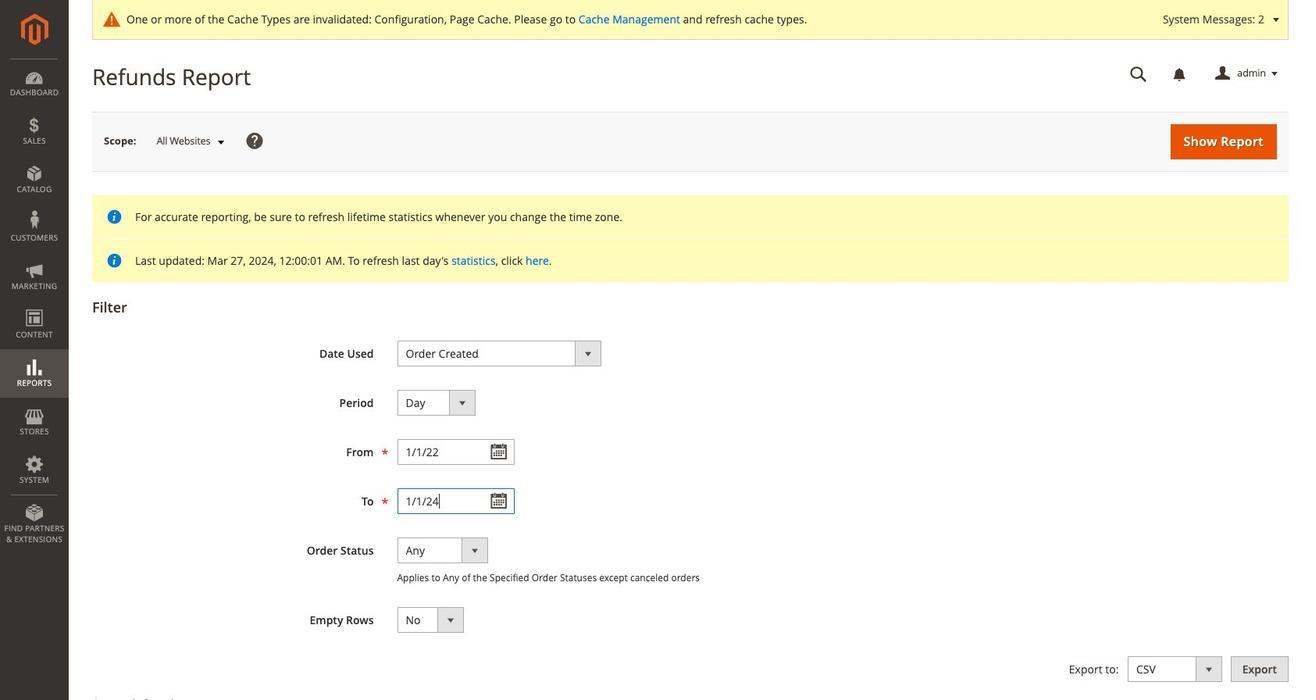 Task type: locate. For each thing, give the bounding box(es) containing it.
magento admin panel image
[[21, 13, 48, 45]]

None text field
[[1120, 60, 1159, 88], [397, 439, 515, 465], [1120, 60, 1159, 88], [397, 439, 515, 465]]

None text field
[[397, 488, 515, 514]]

menu bar
[[0, 59, 69, 553]]



